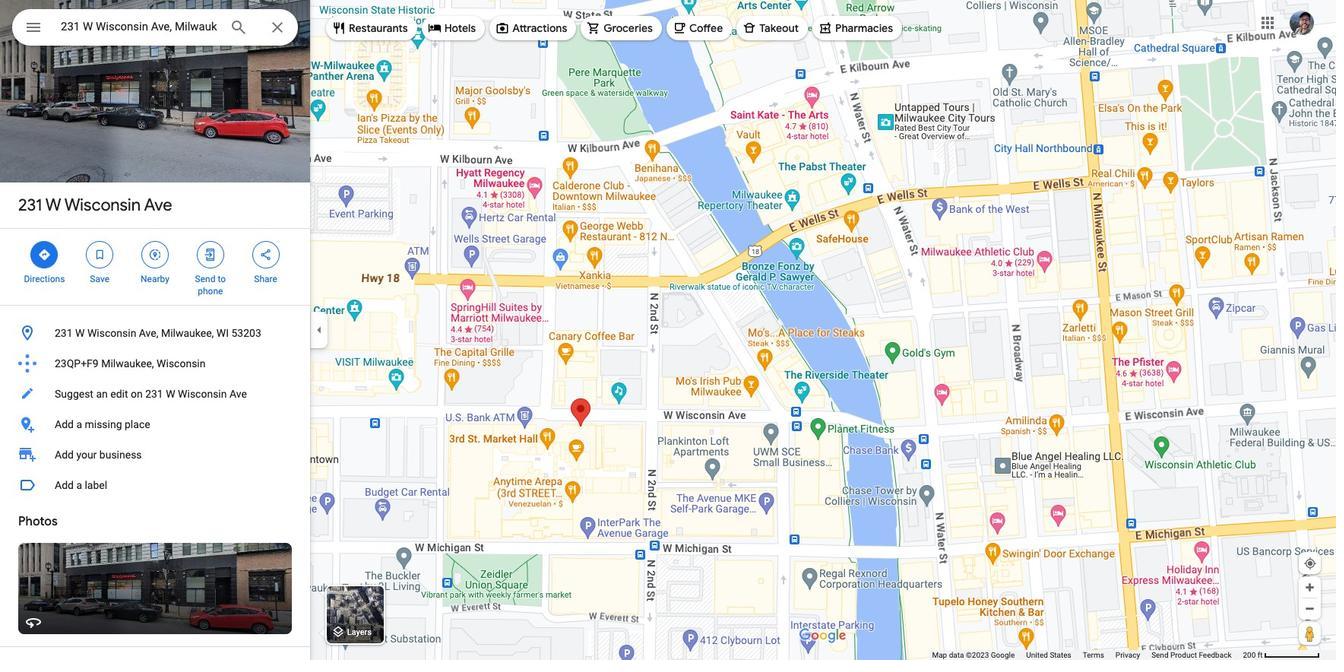 Task type: describe. For each thing, give the bounding box(es) containing it.
231 w wisconsin ave
[[18, 195, 172, 216]]

groceries
[[604, 21, 653, 35]]

label
[[85, 479, 107, 491]]

ave,
[[139, 327, 159, 339]]

google account: cj baylor  
(christian.baylor@adept.ai) image
[[1290, 10, 1315, 35]]

terms button
[[1083, 650, 1105, 660]]

ave inside button
[[230, 388, 247, 400]]

suggest an edit on 231 w wisconsin ave
[[55, 388, 247, 400]]

send product feedback
[[1152, 651, 1232, 659]]

directions
[[24, 274, 65, 284]]

w for 231 w wisconsin ave
[[45, 195, 61, 216]]

wisconsin for 231 w wisconsin ave
[[64, 195, 141, 216]]

200
[[1244, 651, 1256, 659]]

footer inside google maps element
[[933, 650, 1244, 660]]

suggest
[[55, 388, 93, 400]]

takeout button
[[737, 10, 808, 46]]

add for add a label
[[55, 479, 74, 491]]

 button
[[12, 9, 55, 49]]

privacy button
[[1116, 650, 1141, 660]]

send for send product feedback
[[1152, 651, 1169, 659]]

united states
[[1027, 651, 1072, 659]]

privacy
[[1116, 651, 1141, 659]]

send for send to phone
[[195, 274, 216, 284]]

231 for 231 w wisconsin ave, milwaukee, wi 53203
[[55, 327, 73, 339]]

save
[[90, 274, 110, 284]]

add your business link
[[0, 440, 310, 470]]

53203
[[232, 327, 261, 339]]

show your location image
[[1304, 557, 1318, 570]]

to
[[218, 274, 226, 284]]


[[148, 246, 162, 263]]

place
[[125, 418, 150, 430]]


[[24, 17, 43, 38]]

send to phone
[[195, 274, 226, 297]]

add a label button
[[0, 470, 310, 500]]

231 w wisconsin ave, milwaukee, wi 53203 button
[[0, 318, 310, 348]]

zoom in image
[[1305, 582, 1316, 593]]

wisconsin down 23qp+f9 milwaukee, wisconsin button
[[178, 388, 227, 400]]

restaurants
[[349, 21, 408, 35]]

wi
[[217, 327, 229, 339]]

231 inside button
[[145, 388, 163, 400]]

add a missing place button
[[0, 409, 310, 440]]

attractions
[[513, 21, 567, 35]]

coffee
[[690, 21, 723, 35]]

a for label
[[76, 479, 82, 491]]

 search field
[[12, 9, 298, 49]]

phone
[[198, 286, 223, 297]]

wisconsin for 23qp+f9 milwaukee, wisconsin
[[157, 357, 206, 370]]

your
[[76, 449, 97, 461]]

attractions button
[[490, 10, 577, 46]]

photos
[[18, 514, 58, 529]]

200 ft
[[1244, 651, 1263, 659]]


[[38, 246, 51, 263]]

restaurants button
[[326, 10, 417, 46]]

collapse side panel image
[[311, 322, 328, 338]]

zoom out image
[[1305, 603, 1316, 614]]

nearby
[[141, 274, 170, 284]]

edit
[[110, 388, 128, 400]]

map data ©2023 google
[[933, 651, 1015, 659]]

hotels button
[[422, 10, 485, 46]]


[[259, 246, 273, 263]]

coffee button
[[667, 10, 732, 46]]

w for 231 w wisconsin ave, milwaukee, wi 53203
[[75, 327, 85, 339]]



Task type: locate. For each thing, give the bounding box(es) containing it.
None field
[[61, 17, 217, 36]]

add down suggest
[[55, 418, 74, 430]]

231 right on
[[145, 388, 163, 400]]

1 horizontal spatial w
[[75, 327, 85, 339]]

add a missing place
[[55, 418, 150, 430]]

1 horizontal spatial ave
[[230, 388, 247, 400]]

w right on
[[166, 388, 175, 400]]

milwaukee, up edit
[[101, 357, 154, 370]]

actions for 231 w wisconsin ave region
[[0, 229, 310, 305]]

ave up the 
[[144, 195, 172, 216]]

add left 'your'
[[55, 449, 74, 461]]

0 vertical spatial w
[[45, 195, 61, 216]]

groceries button
[[581, 10, 662, 46]]

w
[[45, 195, 61, 216], [75, 327, 85, 339], [166, 388, 175, 400]]

231
[[18, 195, 42, 216], [55, 327, 73, 339], [145, 388, 163, 400]]

w up 
[[45, 195, 61, 216]]

231 up 23qp+f9
[[55, 327, 73, 339]]

0 horizontal spatial w
[[45, 195, 61, 216]]

w inside button
[[75, 327, 85, 339]]

0 horizontal spatial send
[[195, 274, 216, 284]]

a for missing
[[76, 418, 82, 430]]

add a label
[[55, 479, 107, 491]]

1 vertical spatial a
[[76, 479, 82, 491]]

1 add from the top
[[55, 418, 74, 430]]

©2023
[[966, 651, 989, 659]]

0 horizontal spatial milwaukee,
[[101, 357, 154, 370]]

share
[[254, 274, 277, 284]]

0 horizontal spatial ave
[[144, 195, 172, 216]]

united states button
[[1027, 650, 1072, 660]]

2 vertical spatial add
[[55, 479, 74, 491]]

product
[[1171, 651, 1198, 659]]

google maps element
[[0, 0, 1337, 660]]

1 vertical spatial 231
[[55, 327, 73, 339]]

missing
[[85, 418, 122, 430]]

add for add a missing place
[[55, 418, 74, 430]]

show street view coverage image
[[1300, 622, 1322, 645]]

0 vertical spatial 231
[[18, 195, 42, 216]]

a left the missing
[[76, 418, 82, 430]]

1 horizontal spatial 231
[[55, 327, 73, 339]]

1 vertical spatial send
[[1152, 651, 1169, 659]]

0 vertical spatial milwaukee,
[[161, 327, 214, 339]]

0 vertical spatial send
[[195, 274, 216, 284]]

200 ft button
[[1244, 651, 1321, 659]]

milwaukee, inside button
[[101, 357, 154, 370]]

231 up 
[[18, 195, 42, 216]]

2 horizontal spatial 231
[[145, 388, 163, 400]]

send
[[195, 274, 216, 284], [1152, 651, 1169, 659]]

231 inside button
[[55, 327, 73, 339]]

map
[[933, 651, 948, 659]]

united
[[1027, 651, 1049, 659]]

1 vertical spatial milwaukee,
[[101, 357, 154, 370]]

1 a from the top
[[76, 418, 82, 430]]

add your business
[[55, 449, 142, 461]]

wisconsin down "231 w wisconsin ave, milwaukee, wi 53203"
[[157, 357, 206, 370]]


[[204, 246, 217, 263]]

a inside 'button'
[[76, 479, 82, 491]]

0 horizontal spatial 231
[[18, 195, 42, 216]]

0 vertical spatial add
[[55, 418, 74, 430]]

footer
[[933, 650, 1244, 660]]

wisconsin up the ''
[[64, 195, 141, 216]]

2 add from the top
[[55, 449, 74, 461]]

231 w wisconsin ave main content
[[0, 0, 310, 660]]

milwaukee, inside button
[[161, 327, 214, 339]]

3 add from the top
[[55, 479, 74, 491]]

2 a from the top
[[76, 479, 82, 491]]

0 vertical spatial ave
[[144, 195, 172, 216]]

23qp+f9 milwaukee, wisconsin
[[55, 357, 206, 370]]

1 horizontal spatial milwaukee,
[[161, 327, 214, 339]]

231 W Wisconsin Ave, Milwaukee, WI 53203 field
[[12, 9, 298, 46]]

add
[[55, 418, 74, 430], [55, 449, 74, 461], [55, 479, 74, 491]]

wisconsin inside button
[[87, 327, 136, 339]]

states
[[1050, 651, 1072, 659]]

pharmacies
[[836, 21, 894, 35]]

hotels
[[445, 21, 476, 35]]

1 vertical spatial ave
[[230, 388, 247, 400]]

terms
[[1083, 651, 1105, 659]]

231 w wisconsin ave, milwaukee, wi 53203
[[55, 327, 261, 339]]

google
[[991, 651, 1015, 659]]

wisconsin
[[64, 195, 141, 216], [87, 327, 136, 339], [157, 357, 206, 370], [178, 388, 227, 400]]

none field inside 231 w wisconsin ave, milwaukee, wi 53203 'field'
[[61, 17, 217, 36]]

send inside button
[[1152, 651, 1169, 659]]

23qp+f9 milwaukee, wisconsin button
[[0, 348, 310, 379]]

layers
[[347, 628, 372, 637]]

send up the phone
[[195, 274, 216, 284]]

milwaukee, left wi
[[161, 327, 214, 339]]

2 horizontal spatial w
[[166, 388, 175, 400]]

footer containing map data ©2023 google
[[933, 650, 1244, 660]]

business
[[99, 449, 142, 461]]

ave
[[144, 195, 172, 216], [230, 388, 247, 400]]

data
[[949, 651, 965, 659]]

w up 23qp+f9
[[75, 327, 85, 339]]

milwaukee,
[[161, 327, 214, 339], [101, 357, 154, 370]]

add inside button
[[55, 418, 74, 430]]

feedback
[[1199, 651, 1232, 659]]

2 vertical spatial 231
[[145, 388, 163, 400]]

send inside send to phone
[[195, 274, 216, 284]]

w inside button
[[166, 388, 175, 400]]

suggest an edit on 231 w wisconsin ave button
[[0, 379, 310, 409]]

1 vertical spatial add
[[55, 449, 74, 461]]

send product feedback button
[[1152, 650, 1232, 660]]


[[93, 246, 107, 263]]

23qp+f9
[[55, 357, 99, 370]]

a
[[76, 418, 82, 430], [76, 479, 82, 491]]

ave down 53203
[[230, 388, 247, 400]]

send left product
[[1152, 651, 1169, 659]]

an
[[96, 388, 108, 400]]

a left label
[[76, 479, 82, 491]]

a inside button
[[76, 418, 82, 430]]

ft
[[1258, 651, 1263, 659]]

takeout
[[760, 21, 799, 35]]

wisconsin up 23qp+f9 milwaukee, wisconsin
[[87, 327, 136, 339]]

2 vertical spatial w
[[166, 388, 175, 400]]

add left label
[[55, 479, 74, 491]]

231 for 231 w wisconsin ave
[[18, 195, 42, 216]]

wisconsin for 231 w wisconsin ave, milwaukee, wi 53203
[[87, 327, 136, 339]]

add for add your business
[[55, 449, 74, 461]]

0 vertical spatial a
[[76, 418, 82, 430]]

1 horizontal spatial send
[[1152, 651, 1169, 659]]

pharmacies button
[[813, 10, 903, 46]]

add inside 'button'
[[55, 479, 74, 491]]

on
[[131, 388, 143, 400]]

1 vertical spatial w
[[75, 327, 85, 339]]



Task type: vqa. For each thing, say whether or not it's contained in the screenshot.
Price graph Button
no



